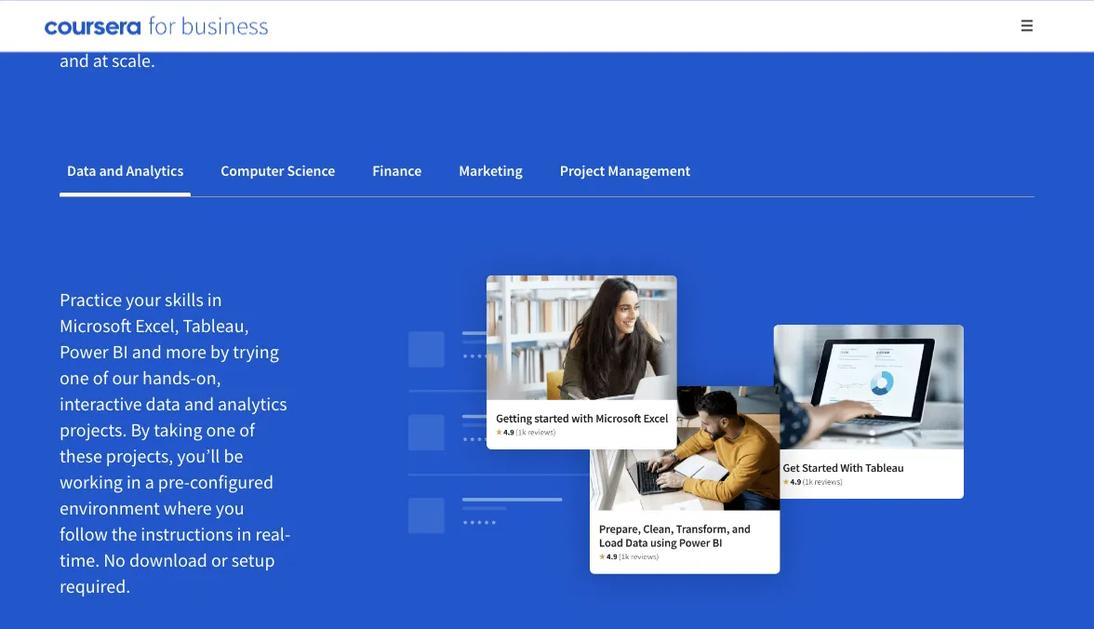 Task type: vqa. For each thing, say whether or not it's contained in the screenshot.
'economic'
no



Task type: locate. For each thing, give the bounding box(es) containing it.
one up the 'interactive'
[[60, 366, 89, 390]]

r,
[[808, 23, 823, 46]]

0 horizontal spatial in
[[126, 471, 141, 494]]

and right data on the left
[[99, 161, 123, 180]]

data and analytics button
[[60, 148, 191, 193]]

computer science
[[221, 161, 335, 180]]

your inside the practice your skills in microsoft excel, tableau, power bi and more by trying one of our hands-on, interactive data and analytics projects. by taking one of these projects, you'll be working in a pre-configured environment where you follow the instructions in real- time. no download or setup required.
[[126, 288, 161, 311]]

google
[[614, 23, 669, 46]]

1 vertical spatial of
[[239, 418, 255, 442]]

project
[[560, 161, 605, 180]]

your
[[116, 23, 151, 46], [126, 288, 161, 311]]

and
[[309, 23, 339, 46], [891, 23, 921, 46], [60, 49, 89, 72], [99, 161, 123, 180], [132, 340, 162, 364], [184, 392, 214, 416]]

practice
[[60, 288, 122, 311]]

data
[[67, 161, 96, 180]]

0 horizontal spatial power
[[60, 340, 109, 364]]

1 horizontal spatial power
[[732, 23, 781, 46]]

0 vertical spatial power
[[732, 23, 781, 46]]

practice your skills in microsoft excel, tableau, power bi and more by trying one of our hands-on, interactive data and analytics projects. by taking one of these projects, you'll be working in a pre-configured environment where you follow the instructions in real- time. no download or setup required.
[[60, 288, 290, 598]]

your up excel,
[[126, 288, 161, 311]]

0 vertical spatial your
[[116, 23, 151, 46]]

projects,
[[106, 444, 173, 468]]

the
[[111, 523, 137, 546]]

environment
[[60, 497, 160, 520]]

analytics
[[218, 392, 287, 416]]

no
[[103, 549, 126, 572]]

guided projects: data & analytics image image
[[383, 242, 990, 614]]

microsoft
[[60, 314, 131, 337]]

1 vertical spatial your
[[126, 288, 161, 311]]

1 horizontal spatial one
[[206, 418, 236, 442]]

by
[[131, 418, 150, 442]]

power
[[732, 23, 781, 46], [60, 340, 109, 364]]

in up tableau,
[[207, 288, 222, 311]]

you
[[216, 497, 244, 520]]

power inside upskill your workforce with new and current technology tools, including google sheets, power bi, r, tableau and more, quickly and at scale.
[[732, 23, 781, 46]]

upskill your workforce with new and current technology tools, including google sheets, power bi, r, tableau and more, quickly and at scale.
[[60, 23, 1029, 72]]

workforce
[[154, 23, 232, 46]]

sheets,
[[672, 23, 728, 46]]

more
[[166, 340, 207, 364]]

marketing
[[459, 161, 523, 180]]

and left at
[[60, 49, 89, 72]]

power down microsoft
[[60, 340, 109, 364]]

1 horizontal spatial of
[[239, 418, 255, 442]]

1 horizontal spatial in
[[207, 288, 222, 311]]

0 horizontal spatial of
[[93, 366, 108, 390]]

0 vertical spatial one
[[60, 366, 89, 390]]

skills
[[165, 288, 204, 311]]

content tabs tab list
[[60, 148, 1035, 197]]

these
[[60, 444, 102, 468]]

one up be
[[206, 418, 236, 442]]

tableau,
[[183, 314, 249, 337]]

tools,
[[492, 23, 535, 46]]

instructions
[[141, 523, 233, 546]]

real-
[[255, 523, 290, 546]]

2 horizontal spatial in
[[237, 523, 252, 546]]

your inside upskill your workforce with new and current technology tools, including google sheets, power bi, r, tableau and more, quickly and at scale.
[[116, 23, 151, 46]]

working
[[60, 471, 123, 494]]

of left our
[[93, 366, 108, 390]]

science
[[287, 161, 335, 180]]

including
[[539, 23, 611, 46]]

required.
[[60, 575, 131, 598]]

one
[[60, 366, 89, 390], [206, 418, 236, 442]]

where
[[164, 497, 212, 520]]

1 vertical spatial power
[[60, 340, 109, 364]]

in
[[207, 288, 222, 311], [126, 471, 141, 494], [237, 523, 252, 546]]

power left "bi,"
[[732, 23, 781, 46]]

follow
[[60, 523, 108, 546]]

upskill
[[60, 23, 112, 46]]

your up scale.
[[116, 23, 151, 46]]

trying
[[233, 340, 279, 364]]

and right bi
[[132, 340, 162, 364]]

in up setup
[[237, 523, 252, 546]]

of
[[93, 366, 108, 390], [239, 418, 255, 442]]

in left the a
[[126, 471, 141, 494]]

1 vertical spatial one
[[206, 418, 236, 442]]

interactive
[[60, 392, 142, 416]]

of down analytics
[[239, 418, 255, 442]]

management
[[608, 161, 691, 180]]

on,
[[196, 366, 221, 390]]

analytics
[[126, 161, 183, 180]]

bi
[[112, 340, 128, 364]]

0 vertical spatial in
[[207, 288, 222, 311]]

0 vertical spatial of
[[93, 366, 108, 390]]

project management
[[560, 161, 691, 180]]



Task type: describe. For each thing, give the bounding box(es) containing it.
or
[[211, 549, 228, 572]]

excel,
[[135, 314, 179, 337]]

hands-
[[142, 366, 196, 390]]

by
[[210, 340, 229, 364]]

1 vertical spatial in
[[126, 471, 141, 494]]

current
[[342, 23, 399, 46]]

power inside the practice your skills in microsoft excel, tableau, power bi and more by trying one of our hands-on, interactive data and analytics projects. by taking one of these projects, you'll be working in a pre-configured environment where you follow the instructions in real- time. no download or setup required.
[[60, 340, 109, 364]]

quickly
[[973, 23, 1029, 46]]

with
[[235, 23, 269, 46]]

and right new
[[309, 23, 339, 46]]

taking
[[154, 418, 202, 442]]

finance
[[372, 161, 422, 180]]

download
[[129, 549, 207, 572]]

bi,
[[784, 23, 805, 46]]

pre-
[[158, 471, 190, 494]]

our
[[112, 366, 139, 390]]

marketing button
[[452, 148, 530, 193]]

be
[[224, 444, 243, 468]]

at
[[93, 49, 108, 72]]

finance button
[[365, 148, 429, 193]]

time.
[[60, 549, 100, 572]]

your for upskill
[[116, 23, 151, 46]]

and left more,
[[891, 23, 921, 46]]

data and analytics
[[67, 161, 183, 180]]

tableau
[[827, 23, 888, 46]]

computer
[[221, 161, 284, 180]]

you'll
[[177, 444, 220, 468]]

data
[[146, 392, 180, 416]]

projects.
[[60, 418, 127, 442]]

a
[[145, 471, 154, 494]]

project management button
[[552, 148, 698, 193]]

computer science button
[[213, 148, 343, 193]]

setup
[[231, 549, 275, 572]]

scale.
[[112, 49, 155, 72]]

your for practice
[[126, 288, 161, 311]]

technology
[[402, 23, 489, 46]]

configured
[[190, 471, 274, 494]]

more,
[[925, 23, 970, 46]]

coursera for business image
[[45, 16, 268, 35]]

0 horizontal spatial one
[[60, 366, 89, 390]]

new
[[273, 23, 305, 46]]

and down the on,
[[184, 392, 214, 416]]

and inside button
[[99, 161, 123, 180]]

2 vertical spatial in
[[237, 523, 252, 546]]



